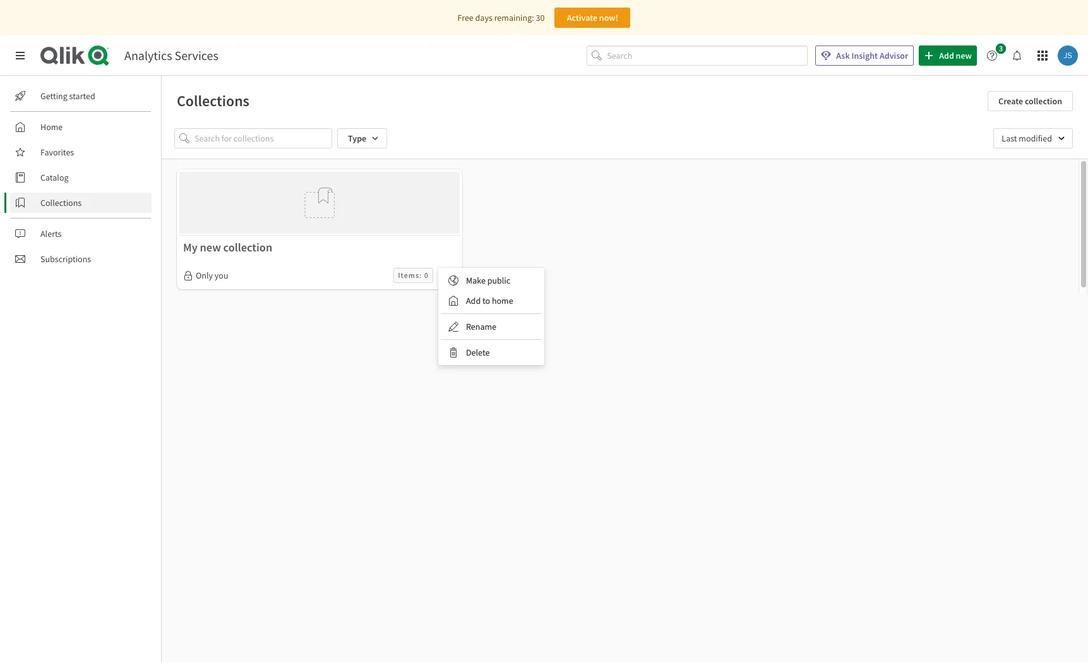Task type: describe. For each thing, give the bounding box(es) containing it.
insight
[[852, 50, 878, 61]]

services
[[175, 47, 218, 63]]

Search for collections text field
[[195, 128, 332, 149]]

more actions image
[[443, 271, 454, 281]]

public
[[488, 275, 511, 286]]

rename button
[[441, 317, 542, 337]]

home
[[40, 121, 63, 133]]

rename
[[466, 321, 497, 332]]

create collection button
[[988, 91, 1073, 111]]

ask insight advisor button
[[816, 45, 914, 66]]

activate now!
[[567, 12, 619, 23]]

searchbar element
[[587, 45, 808, 66]]

analytics services
[[124, 47, 218, 63]]

days
[[475, 12, 493, 23]]

home link
[[10, 117, 152, 137]]

items:
[[398, 271, 422, 280]]

catalog
[[40, 172, 69, 183]]

to
[[483, 295, 490, 306]]

make public button
[[441, 270, 542, 291]]

now!
[[599, 12, 619, 23]]

activate now! link
[[555, 8, 631, 28]]

30
[[536, 12, 545, 23]]

alerts
[[40, 228, 62, 239]]

only
[[196, 270, 213, 281]]

advisor
[[880, 50, 909, 61]]

1 vertical spatial collection
[[223, 240, 272, 255]]

add to home button
[[441, 291, 542, 311]]

home
[[492, 295, 513, 306]]

getting
[[40, 90, 67, 102]]

add
[[466, 295, 481, 306]]

catalog link
[[10, 167, 152, 188]]

analytics
[[124, 47, 172, 63]]

add to home
[[466, 295, 513, 306]]

my
[[183, 240, 198, 255]]

favorites
[[40, 147, 74, 158]]

0
[[424, 271, 429, 280]]

delete button
[[441, 342, 542, 363]]

activate
[[567, 12, 598, 23]]

getting started link
[[10, 86, 152, 106]]



Task type: vqa. For each thing, say whether or not it's contained in the screenshot.
Click
no



Task type: locate. For each thing, give the bounding box(es) containing it.
free
[[458, 12, 474, 23]]

make public
[[466, 275, 511, 286]]

filters region
[[162, 118, 1089, 159]]

new
[[200, 240, 221, 255]]

menu containing make public
[[438, 268, 545, 365]]

items: 0
[[398, 271, 429, 280]]

navigation pane element
[[0, 81, 161, 274]]

favorites link
[[10, 142, 152, 162]]

collections down catalog
[[40, 197, 82, 208]]

my new collection
[[183, 240, 272, 255]]

delete
[[466, 347, 490, 358]]

subscriptions
[[40, 253, 91, 265]]

create
[[999, 95, 1024, 107]]

only you
[[196, 270, 228, 281]]

analytics services element
[[124, 47, 218, 63]]

1 horizontal spatial collections
[[177, 91, 250, 111]]

alerts link
[[10, 224, 152, 244]]

make
[[466, 275, 486, 286]]

subscriptions link
[[10, 249, 152, 269]]

you
[[215, 270, 228, 281]]

collections
[[177, 91, 250, 111], [40, 197, 82, 208]]

started
[[69, 90, 95, 102]]

last modified image
[[994, 128, 1073, 148]]

free days remaining: 30
[[458, 12, 545, 23]]

0 horizontal spatial collection
[[223, 240, 272, 255]]

0 horizontal spatial collections
[[40, 197, 82, 208]]

ask insight advisor
[[837, 50, 909, 61]]

remaining:
[[494, 12, 534, 23]]

ask
[[837, 50, 850, 61]]

Search text field
[[607, 45, 808, 66]]

collection
[[1025, 95, 1063, 107], [223, 240, 272, 255]]

collections link
[[10, 193, 152, 213]]

0 vertical spatial collection
[[1025, 95, 1063, 107]]

0 vertical spatial collections
[[177, 91, 250, 111]]

collection right new
[[223, 240, 272, 255]]

collections down services
[[177, 91, 250, 111]]

menu
[[438, 268, 545, 365]]

1 vertical spatial collections
[[40, 197, 82, 208]]

getting started
[[40, 90, 95, 102]]

close sidebar menu image
[[15, 51, 25, 61]]

create collection
[[999, 95, 1063, 107]]

collection inside button
[[1025, 95, 1063, 107]]

collection right create
[[1025, 95, 1063, 107]]

1 horizontal spatial collection
[[1025, 95, 1063, 107]]

collections inside navigation pane element
[[40, 197, 82, 208]]



